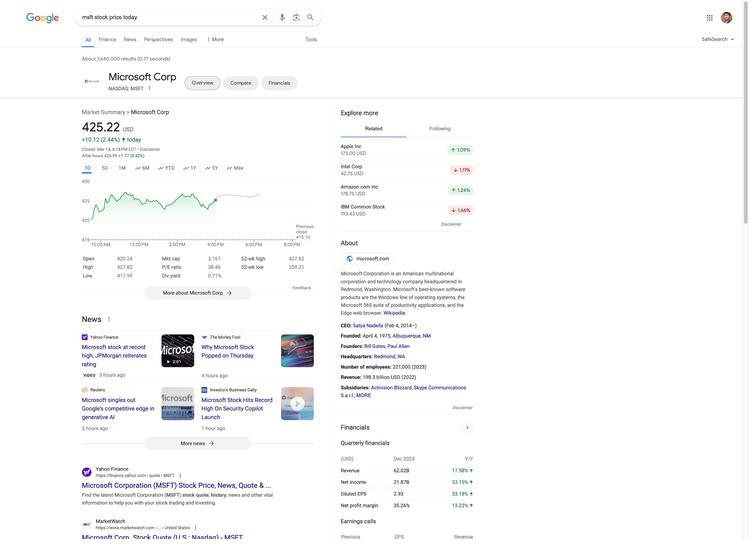 Task type: locate. For each thing, give the bounding box(es) containing it.
about this result image
[[177, 472, 191, 480], [193, 525, 207, 533]]

section
[[334, 107, 474, 540]]

None text field
[[96, 473, 175, 480], [146, 474, 175, 479], [96, 525, 190, 532], [96, 473, 175, 480], [146, 474, 175, 479], [96, 525, 190, 532]]

tab list
[[82, 71, 474, 92]]

more options image
[[146, 84, 153, 91], [147, 85, 152, 91]]

5 years element
[[205, 164, 218, 172]]

Search text field
[[82, 13, 257, 22]]

None search field
[[0, 9, 321, 25]]

None text field
[[155, 526, 190, 531]]

heading
[[109, 71, 176, 84], [341, 109, 474, 117], [341, 239, 474, 248], [82, 343, 154, 369], [202, 343, 274, 360], [82, 396, 154, 422], [202, 396, 274, 422]]

tab panel
[[341, 140, 474, 221]]

search by voice image
[[278, 13, 287, 22]]

1 vertical spatial about this result image
[[193, 525, 207, 533]]

1 horizontal spatial about this result image
[[193, 525, 207, 533]]

navigation
[[0, 31, 743, 51]]

group
[[82, 163, 314, 176]]

up by 17.58% element
[[452, 468, 474, 474]]

up by 33.18% element
[[452, 491, 474, 497]]

0 vertical spatial about this result image
[[177, 472, 191, 480]]

up by 2.44% element
[[101, 136, 126, 143]]



Task type: vqa. For each thing, say whether or not it's contained in the screenshot.
CONDOR, at the bottom left of page
no



Task type: describe. For each thing, give the bounding box(es) containing it.
search by image image
[[292, 13, 301, 22]]

year to date element
[[158, 164, 175, 172]]

2 minutes, 1 second element
[[164, 359, 184, 365]]

up by 13.23% element
[[452, 503, 474, 509]]

google image
[[26, 13, 59, 24]]

0 horizontal spatial about this result image
[[177, 472, 191, 480]]

up by 33.15% element
[[452, 480, 474, 486]]

1 year element
[[183, 164, 196, 172]]

6 months element
[[135, 164, 150, 172]]

thumbnail image for microsoft corp image
[[82, 76, 102, 87]]



